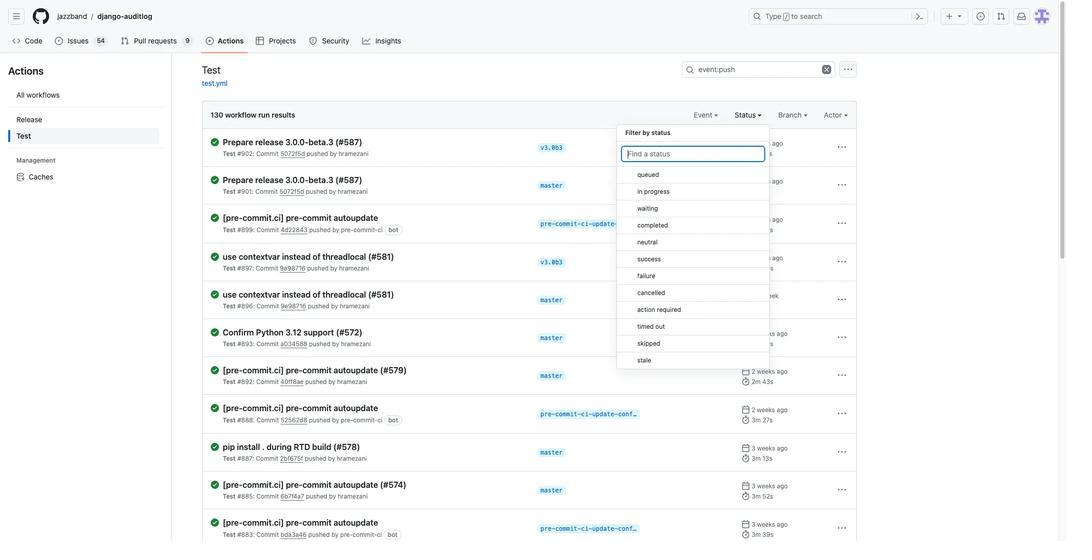 Task type: locate. For each thing, give the bounding box(es) containing it.
pushed inside the [pre-commit.ci] pre-commit autoupdate (#579) test #892: commit 40ff8ae pushed             by hramezani
[[305, 378, 327, 386]]

hramezani inside pip install . during rtd build (#578) test #887: commit 2bf675f pushed             by hramezani
[[337, 455, 367, 463]]

2 days ago up '18s'
[[752, 140, 783, 147]]

1 vertical spatial (#587)
[[336, 176, 362, 185]]

2 3.0.0- from the top
[[285, 176, 309, 185]]

1 vertical spatial pre-commit-ci-update-config
[[541, 411, 640, 418]]

list containing jazzband
[[53, 8, 743, 25]]

9e98716 inside use contextvar instead of threadlocal (#581) test #897: commit 9e98716 pushed             by hramezani
[[280, 265, 306, 272]]

1 vertical spatial update-
[[592, 411, 618, 418]]

prepare release 3.0.0-beta.3 (#587) test #901: commit 5072f5d pushed             by hramezani
[[223, 176, 368, 195]]

autoupdate up commit 4d22843 pushed             by pre-commit-ci
[[334, 213, 378, 223]]

0 vertical spatial update-
[[592, 221, 618, 228]]

9e98716 for use contextvar instead of threadlocal (#581) test #896: commit 9e98716 pushed             by hramezani
[[281, 302, 306, 310]]

5072f5d inside prepare release 3.0.0-beta.3 (#587) test #901: commit 5072f5d pushed             by hramezani
[[280, 188, 304, 195]]

3 2 from the top
[[752, 330, 755, 338]]

ci- for 3 weeks ago
[[581, 526, 592, 533]]

6 3m from the top
[[752, 493, 761, 500]]

commit right #892:
[[256, 378, 279, 386]]

list
[[53, 8, 743, 25], [8, 83, 163, 189]]

actions
[[218, 36, 244, 45], [8, 65, 44, 77]]

3.0.0- inside prepare release 3.0.0-beta.3 (#587) test #902: commit 5072f5d pushed             by hramezani
[[285, 138, 309, 147]]

2 vertical spatial pre-commit-ci link
[[340, 531, 382, 539]]

v3.0b3 link for use contextvar instead of threadlocal (#581)
[[538, 258, 566, 267]]

0 vertical spatial 3 weeks ago
[[752, 445, 788, 452]]

2 pre-commit-ci-update-config from the top
[[541, 411, 640, 418]]

9e98716 link
[[280, 265, 306, 272], [281, 302, 306, 310]]

commit right #897:
[[256, 265, 278, 272]]

#893:
[[237, 340, 255, 348]]

7 show options image from the top
[[838, 448, 846, 456]]

1 vertical spatial 39s
[[763, 531, 774, 539]]

5 3m from the top
[[752, 455, 761, 463]]

1 master link from the top
[[538, 181, 566, 190]]

1 vertical spatial v3.0b3
[[541, 259, 563, 266]]

3 master link from the top
[[538, 334, 566, 343]]

1 vertical spatial threadlocal
[[323, 290, 366, 299]]

3m left the 52s
[[752, 493, 761, 500]]

0 vertical spatial instead
[[282, 252, 311, 261]]

3 [pre-commit.ci] pre-commit autoupdate from the top
[[223, 518, 378, 528]]

1 vertical spatial bot
[[388, 417, 398, 424]]

1 run duration image from the top
[[742, 149, 750, 158]]

[pre- inside [pre-commit.ci] pre-commit autoupdate (#574) test #885: commit 6b7f4a7 pushed             by hramezani
[[223, 480, 243, 490]]

1 vertical spatial v3.0b3 link
[[538, 258, 566, 267]]

run duration image for 2m 55s
[[742, 226, 750, 234]]

v3.0b3 for prepare release 3.0.0-beta.3 (#587)
[[541, 144, 563, 151]]

show options image for prepare release 3.0.0-beta.3 (#587) test #901: commit 5072f5d pushed             by hramezani
[[838, 181, 846, 189]]

run
[[258, 111, 270, 119]]

beta.3 for prepare release 3.0.0-beta.3 (#587) test #901: commit 5072f5d pushed             by hramezani
[[309, 176, 333, 185]]

/ left django-
[[91, 12, 93, 21]]

[pre-commit.ci] pre-commit autoupdate up '52562d8'
[[223, 404, 378, 413]]

2 vertical spatial config
[[618, 526, 640, 533]]

2 up 3m 0s
[[752, 178, 755, 185]]

1 3 from the top
[[752, 216, 756, 224]]

2 (#581) from the top
[[368, 290, 394, 299]]

1 vertical spatial ci-
[[581, 411, 592, 418]]

52562d8
[[281, 417, 307, 424]]

test inside 'link'
[[16, 132, 31, 140]]

by
[[643, 129, 650, 137], [330, 150, 337, 158], [329, 188, 336, 195], [332, 226, 339, 234], [330, 265, 337, 272], [331, 302, 338, 310], [332, 340, 339, 348], [329, 378, 335, 386], [332, 417, 339, 424], [328, 455, 335, 463], [329, 493, 336, 500], [332, 531, 339, 539]]

2 master link from the top
[[538, 296, 566, 305]]

3 weeks ago
[[752, 445, 788, 452], [752, 483, 788, 490], [752, 521, 788, 529]]

2 prepare from the top
[[223, 176, 253, 185]]

18s
[[763, 150, 773, 158]]

1 config from the top
[[618, 221, 640, 228]]

2 vertical spatial [pre-commit.ci] pre-commit autoupdate link
[[223, 518, 529, 528]]

of down use contextvar instead of threadlocal (#581) test #897: commit 9e98716 pushed             by hramezani
[[313, 290, 321, 299]]

3 up 2m 55s
[[752, 216, 756, 224]]

0 vertical spatial beta.3
[[309, 138, 333, 147]]

master link for prepare release 3.0.0-beta.3 (#587)
[[538, 181, 566, 190]]

completed link
[[617, 217, 770, 234]]

1 vertical spatial 5072f5d link
[[280, 188, 304, 195]]

1 vertical spatial pre-commit-ci-update-config link
[[538, 410, 640, 419]]

threadlocal
[[323, 252, 366, 261], [323, 290, 366, 299]]

type / to search
[[765, 12, 822, 20]]

2 3m from the top
[[752, 265, 761, 272]]

3 update- from the top
[[592, 526, 618, 533]]

5 3 from the top
[[752, 521, 756, 529]]

search image
[[686, 66, 694, 74]]

0 vertical spatial prepare
[[223, 138, 253, 147]]

4 2 from the top
[[752, 368, 755, 376]]

2 v3.0b3 from the top
[[541, 259, 563, 266]]

of inside use contextvar instead of threadlocal (#581) test #897: commit 9e98716 pushed             by hramezani
[[313, 252, 321, 261]]

2m left 43s
[[752, 378, 761, 386]]

table image
[[256, 37, 264, 45]]

prepare for prepare release 3.0.0-beta.3 (#587) test #901: commit 5072f5d pushed             by hramezani
[[223, 176, 253, 185]]

hramezani link for confirm python 3.12 support (#572) test #893: commit a034588 pushed             by hramezani
[[341, 340, 371, 348]]

plus image
[[946, 12, 954, 20]]

pre- inside [pre-commit.ci] pre-commit autoupdate (#574) test #885: commit 6b7f4a7 pushed             by hramezani
[[286, 480, 303, 490]]

commit.ci] for commit 4d22843 pushed             by pre-commit-ci
[[243, 213, 284, 223]]

4 show options image from the top
[[838, 334, 846, 342]]

3.0.0- down results
[[285, 138, 309, 147]]

5072f5d up prepare release 3.0.0-beta.3 (#587) test #901: commit 5072f5d pushed             by hramezani
[[280, 150, 305, 158]]

2 vertical spatial update-
[[592, 526, 618, 533]]

1 commit from the top
[[303, 213, 332, 223]]

3 for 2m 55s
[[752, 216, 756, 224]]

run duration image left '3m 34s' at the right of the page
[[742, 264, 750, 272]]

3 calendar image from the top
[[742, 330, 750, 338]]

use inside use contextvar instead of threadlocal (#581) test #896: commit 9e98716 pushed             by hramezani
[[223, 290, 237, 299]]

calendar image for (#587)
[[742, 177, 750, 185]]

6 master from the top
[[541, 487, 563, 494]]

0 vertical spatial 3.0.0-
[[285, 138, 309, 147]]

commit 4d22843 pushed             by pre-commit-ci
[[257, 226, 383, 234]]

0 vertical spatial ci-
[[581, 221, 592, 228]]

1 (#587) from the top
[[336, 138, 362, 147]]

completed
[[638, 222, 668, 229]]

graph image
[[362, 37, 371, 45]]

2 weeks ago up 2m 39s
[[752, 330, 788, 338]]

status button
[[735, 110, 762, 120]]

1 horizontal spatial /
[[785, 13, 788, 20]]

weeks for build
[[757, 445, 775, 452]]

commit
[[256, 150, 279, 158], [255, 188, 278, 195], [257, 226, 279, 234], [256, 265, 278, 272], [257, 302, 279, 310], [256, 340, 279, 348], [256, 378, 279, 386], [257, 417, 279, 424], [256, 455, 278, 463], [256, 493, 279, 500], [257, 531, 279, 539]]

0 vertical spatial 2 days ago
[[752, 140, 783, 147]]

[pre-commit.ci] pre-commit autoupdate (#574) test #885: commit 6b7f4a7 pushed             by hramezani
[[223, 480, 407, 500]]

instead inside use contextvar instead of threadlocal (#581) test #897: commit 9e98716 pushed             by hramezani
[[282, 252, 311, 261]]

completed successfully image for pip install . during rtd build (#578)
[[211, 443, 219, 451]]

5 show options image from the top
[[838, 371, 846, 380]]

release inside prepare release 3.0.0-beta.3 (#587) test #902: commit 5072f5d pushed             by hramezani
[[255, 138, 283, 147]]

of inside use contextvar instead of threadlocal (#581) test #896: commit 9e98716 pushed             by hramezani
[[313, 290, 321, 299]]

calendar image for rtd
[[742, 444, 750, 452]]

test left #885:
[[223, 493, 236, 500]]

39s for 3m 39s
[[763, 531, 774, 539]]

2 days ago for prepare release 3.0.0-beta.3 (#587) test #901: commit 5072f5d pushed             by hramezani
[[752, 178, 783, 185]]

2m left 55s
[[752, 226, 761, 234]]

2
[[752, 140, 755, 147], [752, 178, 755, 185], [752, 330, 755, 338], [752, 368, 755, 376], [752, 406, 755, 414]]

calendar image
[[742, 139, 750, 147], [742, 215, 750, 224], [742, 330, 750, 338], [742, 367, 750, 376], [742, 406, 750, 414], [742, 444, 750, 452]]

1 vertical spatial of
[[313, 290, 321, 299]]

2 (#587) from the top
[[336, 176, 362, 185]]

security
[[322, 36, 349, 45]]

pushed right '6b7f4a7'
[[306, 493, 327, 500]]

3 up 3m 52s
[[752, 483, 756, 490]]

0 vertical spatial (#587)
[[336, 138, 362, 147]]

by inside prepare release 3.0.0-beta.3 (#587) test #901: commit 5072f5d pushed             by hramezani
[[329, 188, 336, 195]]

[pre-commit.ci] pre-commit autoupdate link for commit 52562d8 pushed             by pre-commit-ci
[[223, 403, 529, 413]]

commit for bda3a46
[[303, 518, 332, 528]]

4 2m from the top
[[752, 378, 761, 386]]

0 vertical spatial pre-commit-ci-update-config link
[[538, 220, 640, 229]]

1 vertical spatial instead
[[282, 290, 311, 299]]

1 vertical spatial ci
[[378, 417, 383, 424]]

commit up 40ff8ae
[[303, 366, 332, 375]]

3 weeks ago up 13s
[[752, 445, 788, 452]]

3m left 34s
[[752, 265, 761, 272]]

master for prepare release 3.0.0-beta.3 (#587)
[[541, 182, 563, 189]]

2 show options image from the top
[[838, 296, 846, 304]]

2 up the 3m 27s
[[752, 406, 755, 414]]

instead down use contextvar instead of threadlocal (#581) test #897: commit 9e98716 pushed             by hramezani
[[282, 290, 311, 299]]

3 weeks ago for (#574)
[[752, 483, 788, 490]]

5072f5d link
[[280, 150, 305, 158], [280, 188, 304, 195]]

[pre-commit.ci] pre-commit autoupdate for 4d22843
[[223, 213, 378, 223]]

ago for 2m 43s
[[777, 368, 788, 376]]

completed successfully image for [pre-commit.ci] pre-commit autoupdate (#574)
[[211, 481, 219, 489]]

commit.ci] up #892:
[[243, 366, 284, 375]]

insights
[[375, 36, 401, 45]]

commit right #901:
[[255, 188, 278, 195]]

2 39s from the top
[[763, 531, 774, 539]]

2bf675f
[[280, 455, 303, 463]]

neutral
[[638, 238, 658, 246]]

(#572)
[[336, 328, 363, 337]]

2 update- from the top
[[592, 411, 618, 418]]

ci for commit 4d22843 pushed             by pre-commit-ci
[[378, 226, 383, 234]]

completed successfully image for [pre-commit.ci] pre-commit autoupdate
[[211, 214, 219, 222]]

status
[[652, 129, 671, 137]]

commit inside [pre-commit.ci] pre-commit autoupdate (#574) test #885: commit 6b7f4a7 pushed             by hramezani
[[256, 493, 279, 500]]

(#578)
[[333, 443, 360, 452]]

4d22843 link
[[281, 226, 308, 234]]

55s
[[763, 226, 773, 234]]

1 [pre-commit.ci] pre-commit autoupdate link from the top
[[223, 213, 529, 223]]

3 3 from the top
[[752, 445, 756, 452]]

4 run duration image from the top
[[742, 454, 750, 463]]

filter
[[626, 129, 641, 137]]

0 vertical spatial 2 weeks ago
[[752, 330, 788, 338]]

0 vertical spatial 5072f5d link
[[280, 150, 305, 158]]

/ left 'to'
[[785, 13, 788, 20]]

1 pre-commit-ci-update-config from the top
[[541, 221, 640, 228]]

show options image for [pre-commit.ci] pre-commit autoupdate
[[838, 220, 846, 228]]

by inside the [pre-commit.ci] pre-commit autoupdate (#579) test #892: commit 40ff8ae pushed             by hramezani
[[329, 378, 335, 386]]

weeks up 13s
[[757, 445, 775, 452]]

0 vertical spatial threadlocal
[[323, 252, 366, 261]]

pushed inside [pre-commit.ci] pre-commit autoupdate (#574) test #885: commit 6b7f4a7 pushed             by hramezani
[[306, 493, 327, 500]]

1 vertical spatial [pre-commit.ci] pre-commit autoupdate
[[223, 404, 378, 413]]

3.0.0- inside prepare release 3.0.0-beta.3 (#587) test #901: commit 5072f5d pushed             by hramezani
[[285, 176, 309, 185]]

cancelled
[[638, 289, 666, 297]]

3m left the 0s
[[752, 188, 761, 195]]

3 up the 3m 13s
[[752, 445, 756, 452]]

commit inside prepare release 3.0.0-beta.3 (#587) test #902: commit 5072f5d pushed             by hramezani
[[256, 150, 279, 158]]

(#587)
[[336, 138, 362, 147], [336, 176, 362, 185]]

run duration image left the 3m 27s
[[742, 416, 750, 424]]

autoupdate left (#579)
[[334, 366, 378, 375]]

1 master from the top
[[541, 182, 563, 189]]

run duration image for pip install . during rtd build (#578) test #887: commit 2bf675f pushed             by hramezani
[[742, 454, 750, 463]]

9e98716 link up use contextvar instead of threadlocal (#581) test #896: commit 9e98716 pushed             by hramezani
[[280, 265, 306, 272]]

in
[[638, 188, 643, 195]]

django-auditlog link
[[93, 8, 156, 25]]

3m for 3m 34s
[[752, 265, 761, 272]]

hramezani link for use contextvar instead of threadlocal (#581) test #897: commit 9e98716 pushed             by hramezani
[[339, 265, 369, 272]]

commit inside the [pre-commit.ci] pre-commit autoupdate (#579) test #892: commit 40ff8ae pushed             by hramezani
[[303, 366, 332, 375]]

9 show options image from the top
[[838, 524, 846, 533]]

4 3 from the top
[[752, 483, 756, 490]]

5 commit from the top
[[303, 518, 332, 528]]

0 vertical spatial show options image
[[838, 220, 846, 228]]

test #899:
[[223, 226, 257, 234]]

3 calendar image from the top
[[742, 482, 750, 490]]

1 [pre- from the top
[[223, 213, 243, 223]]

test inside prepare release 3.0.0-beta.3 (#587) test #902: commit 5072f5d pushed             by hramezani
[[223, 150, 236, 158]]

release for prepare release 3.0.0-beta.3 (#587) test #902: commit 5072f5d pushed             by hramezani
[[255, 138, 283, 147]]

filter workflows element
[[12, 112, 159, 144]]

1 vertical spatial contextvar
[[239, 290, 280, 299]]

prepare up the #902:
[[223, 138, 253, 147]]

1 vertical spatial show options image
[[838, 296, 846, 304]]

2 instead from the top
[[282, 290, 311, 299]]

0 vertical spatial 5072f5d
[[280, 150, 305, 158]]

completed successfully image
[[211, 138, 219, 146], [211, 214, 219, 222], [211, 253, 219, 261], [211, 329, 219, 337], [211, 443, 219, 451], [211, 481, 219, 489]]

use for use contextvar instead of threadlocal (#581) test #896: commit 9e98716 pushed             by hramezani
[[223, 290, 237, 299]]

1 vertical spatial pre-commit-ci link
[[341, 417, 383, 424]]

days up 2m 55s
[[757, 216, 771, 224]]

0 vertical spatial 3 days ago
[[752, 216, 783, 224]]

3 run duration image from the top
[[742, 416, 750, 424]]

3m 34s
[[752, 265, 774, 272]]

master for [pre-commit.ci] pre-commit autoupdate (#574)
[[541, 487, 563, 494]]

1 vertical spatial 2 days ago
[[752, 178, 783, 185]]

show workflow options image
[[844, 65, 852, 74]]

4 [pre- from the top
[[223, 480, 243, 490]]

autoupdate for commit 4d22843 pushed             by pre-commit-ci
[[334, 213, 378, 223]]

test left the #899:
[[223, 226, 236, 234]]

by up (#572)
[[331, 302, 338, 310]]

update- for 3 days ago
[[592, 221, 618, 228]]

days
[[757, 140, 771, 147], [757, 178, 771, 185], [757, 216, 771, 224], [757, 254, 771, 262]]

2 up 2m 39s
[[752, 330, 755, 338]]

release inside prepare release 3.0.0-beta.3 (#587) test #901: commit 5072f5d pushed             by hramezani
[[255, 176, 283, 185]]

run duration image
[[742, 149, 750, 158], [742, 264, 750, 272], [742, 302, 750, 310], [742, 454, 750, 463], [742, 492, 750, 500], [742, 531, 750, 539]]

contextvar inside use contextvar instead of threadlocal (#581) test #896: commit 9e98716 pushed             by hramezani
[[239, 290, 280, 299]]

1 [pre-commit.ci] pre-commit autoupdate from the top
[[223, 213, 378, 223]]

test left #892:
[[223, 378, 236, 386]]

5072f5d link up 4d22843 link
[[280, 188, 304, 195]]

9e98716 inside use contextvar instead of threadlocal (#581) test #896: commit 9e98716 pushed             by hramezani
[[281, 302, 306, 310]]

1 of from the top
[[313, 252, 321, 261]]

3 show options image from the top
[[838, 258, 846, 266]]

by up commit 4d22843 pushed             by pre-commit-ci
[[329, 188, 336, 195]]

ago for 3m 13s
[[777, 445, 788, 452]]

run duration image
[[742, 226, 750, 234], [742, 378, 750, 386], [742, 416, 750, 424]]

1 horizontal spatial git pull request image
[[997, 12, 1005, 20]]

run duration image left 3m 7s
[[742, 302, 750, 310]]

3 config from the top
[[618, 526, 640, 533]]

2 vertical spatial ci-
[[581, 526, 592, 533]]

test down confirm
[[223, 340, 236, 348]]

hramezani inside prepare release 3.0.0-beta.3 (#587) test #901: commit 5072f5d pushed             by hramezani
[[338, 188, 368, 195]]

prepare inside prepare release 3.0.0-beta.3 (#587) test #901: commit 5072f5d pushed             by hramezani
[[223, 176, 253, 185]]

event button
[[694, 110, 719, 120]]

prepare inside prepare release 3.0.0-beta.3 (#587) test #902: commit 5072f5d pushed             by hramezani
[[223, 138, 253, 147]]

autoupdate for commit bda3a46 pushed             by pre-commit-ci
[[334, 518, 378, 528]]

1 vertical spatial prepare release 3.0.0-beta.3 (#587) link
[[223, 175, 529, 185]]

calendar image for (#572)
[[742, 330, 750, 338]]

1 vertical spatial use
[[223, 290, 237, 299]]

3 ci- from the top
[[581, 526, 592, 533]]

in progress
[[638, 188, 670, 195]]

0 vertical spatial [pre-commit.ci] pre-commit autoupdate
[[223, 213, 378, 223]]

1 vertical spatial 3 weeks ago
[[752, 483, 788, 490]]

1 prepare from the top
[[223, 138, 253, 147]]

0 vertical spatial contextvar
[[239, 252, 280, 261]]

autoupdate inside [pre-commit.ci] pre-commit autoupdate (#574) test #885: commit 6b7f4a7 pushed             by hramezani
[[334, 480, 378, 490]]

0 vertical spatial (#581)
[[368, 252, 394, 261]]

commit.ci]
[[243, 213, 284, 223], [243, 366, 284, 375], [243, 404, 284, 413], [243, 480, 284, 490], [243, 518, 284, 528]]

3m left 13s
[[752, 455, 761, 463]]

2 run duration image from the top
[[742, 264, 750, 272]]

1 completed successfully image from the top
[[211, 176, 219, 184]]

#888:
[[237, 417, 255, 424]]

4 completed successfully image from the top
[[211, 404, 219, 412]]

0 horizontal spatial git pull request image
[[121, 37, 129, 45]]

2m down 3m 7s
[[752, 340, 761, 348]]

4 master link from the top
[[538, 371, 566, 381]]

2 weeks ago up the 27s
[[752, 406, 788, 414]]

autoupdate left the (#574)
[[334, 480, 378, 490]]

9e98716 link for use contextvar instead of threadlocal (#581) test #897: commit 9e98716 pushed             by hramezani
[[280, 265, 306, 272]]

beta.3 for prepare release 3.0.0-beta.3 (#587) test #902: commit 5072f5d pushed             by hramezani
[[309, 138, 333, 147]]

9e98716 link for use contextvar instead of threadlocal (#581) test #896: commit 9e98716 pushed             by hramezani
[[281, 302, 306, 310]]

4 calendar image from the top
[[742, 520, 750, 529]]

3 3 weeks ago from the top
[[752, 521, 788, 529]]

release
[[255, 138, 283, 147], [255, 176, 283, 185]]

(#587) inside prepare release 3.0.0-beta.3 (#587) test #901: commit 5072f5d pushed             by hramezani
[[336, 176, 362, 185]]

2 weeks ago for (#572)
[[752, 330, 788, 338]]

test down pip
[[223, 455, 236, 463]]

git pull request image
[[997, 12, 1005, 20], [121, 37, 129, 45]]

1 vertical spatial 9e98716
[[281, 302, 306, 310]]

3 days ago up 34s
[[752, 254, 783, 262]]

0 vertical spatial actions
[[218, 36, 244, 45]]

5072f5d inside prepare release 3.0.0-beta.3 (#587) test #902: commit 5072f5d pushed             by hramezani
[[280, 150, 305, 158]]

prepare
[[223, 138, 253, 147], [223, 176, 253, 185]]

test inside the confirm python 3.12 support (#572) test #893: commit a034588 pushed             by hramezani
[[223, 340, 236, 348]]

3 up 3m 39s in the right of the page
[[752, 521, 756, 529]]

show options image for [pre-commit.ci] pre-commit autoupdate (#579) test #892: commit 40ff8ae pushed             by hramezani
[[838, 371, 846, 380]]

pre-commit-ci link
[[341, 226, 383, 234], [341, 417, 383, 424], [340, 531, 382, 539]]

2 of from the top
[[313, 290, 321, 299]]

(#581) for use contextvar instead of threadlocal (#581) test #896: commit 9e98716 pushed             by hramezani
[[368, 290, 394, 299]]

0 vertical spatial prepare release 3.0.0-beta.3 (#587) link
[[223, 137, 529, 147]]

issue opened image right triangle down image
[[977, 12, 985, 20]]

git pull request image left notifications image
[[997, 12, 1005, 20]]

1 release from the top
[[255, 138, 283, 147]]

code link
[[8, 33, 47, 49]]

issue opened image left issues in the top of the page
[[55, 37, 63, 45]]

2bf675f link
[[280, 455, 303, 463]]

39s
[[763, 340, 774, 348], [763, 531, 774, 539]]

3.0.0- down prepare release 3.0.0-beta.3 (#587) test #902: commit 5072f5d pushed             by hramezani
[[285, 176, 309, 185]]

ci for commit bda3a46 pushed             by pre-commit-ci
[[377, 531, 382, 539]]

1 update- from the top
[[592, 221, 618, 228]]

ago for 3m 52s
[[777, 483, 788, 490]]

0 vertical spatial use contextvar instead of threadlocal (#581) link
[[223, 252, 529, 262]]

[pre-commit.ci] pre-commit autoupdate
[[223, 213, 378, 223], [223, 404, 378, 413], [223, 518, 378, 528]]

commit down python
[[256, 340, 279, 348]]

required
[[657, 306, 682, 314]]

pushed inside use contextvar instead of threadlocal (#581) test #896: commit 9e98716 pushed             by hramezani
[[308, 302, 329, 310]]

master link for [pre-commit.ci] pre-commit autoupdate (#574)
[[538, 486, 566, 495]]

by inside use contextvar instead of threadlocal (#581) test #897: commit 9e98716 pushed             by hramezani
[[330, 265, 337, 272]]

0 vertical spatial run duration image
[[742, 226, 750, 234]]

0 vertical spatial v3.0b3
[[541, 144, 563, 151]]

by inside [pre-commit.ci] pre-commit autoupdate (#574) test #885: commit 6b7f4a7 pushed             by hramezani
[[329, 493, 336, 500]]

of down commit 4d22843 pushed             by pre-commit-ci
[[313, 252, 321, 261]]

1 show options image from the top
[[838, 143, 846, 151]]

by down 'build'
[[328, 455, 335, 463]]

autoupdate up commit bda3a46 pushed             by pre-commit-ci
[[334, 518, 378, 528]]

stale
[[638, 357, 652, 364]]

3m down 3m 52s
[[752, 531, 761, 539]]

[pre- inside the [pre-commit.ci] pre-commit autoupdate (#579) test #892: commit 40ff8ae pushed             by hramezani
[[223, 366, 243, 375]]

3 commit from the top
[[303, 404, 332, 413]]

7 3m from the top
[[752, 531, 761, 539]]

run duration image left 3m 52s
[[742, 492, 750, 500]]

pre-
[[286, 213, 303, 223], [541, 221, 555, 228], [341, 226, 354, 234], [286, 366, 303, 375], [286, 404, 303, 413], [541, 411, 555, 418], [341, 417, 353, 424], [286, 480, 303, 490], [286, 518, 303, 528], [541, 526, 555, 533], [340, 531, 353, 539]]

0 vertical spatial list
[[53, 8, 743, 25]]

weeks up the 27s
[[757, 406, 775, 414]]

autoupdate
[[334, 213, 378, 223], [334, 366, 378, 375], [334, 404, 378, 413], [334, 480, 378, 490], [334, 518, 378, 528]]

0 vertical spatial use
[[223, 252, 237, 261]]

install
[[237, 443, 260, 452]]

master for [pre-commit.ci] pre-commit autoupdate (#579)
[[541, 373, 563, 380]]

0 horizontal spatial actions
[[8, 65, 44, 77]]

9e98716 up 3.12
[[281, 302, 306, 310]]

pre-commit-ci-update-config for 3 days ago
[[541, 221, 640, 228]]

130
[[211, 111, 223, 119]]

0 vertical spatial config
[[618, 221, 640, 228]]

commit.ci] inside the [pre-commit.ci] pre-commit autoupdate (#579) test #892: commit 40ff8ae pushed             by hramezani
[[243, 366, 284, 375]]

test left #896:
[[223, 302, 236, 310]]

1 vertical spatial 2 weeks ago
[[752, 368, 788, 376]]

1 2 days ago from the top
[[752, 140, 783, 147]]

beta.3 inside prepare release 3.0.0-beta.3 (#587) test #902: commit 5072f5d pushed             by hramezani
[[309, 138, 333, 147]]

2m for [pre-commit.ci] pre-commit autoupdate (#579)
[[752, 378, 761, 386]]

test left #901:
[[223, 188, 236, 195]]

3 2 weeks ago from the top
[[752, 406, 788, 414]]

weeks for (#579)
[[757, 368, 775, 376]]

(#581) inside use contextvar instead of threadlocal (#581) test #897: commit 9e98716 pushed             by hramezani
[[368, 252, 394, 261]]

use up confirm
[[223, 290, 237, 299]]

menu
[[617, 120, 770, 378]]

2 completed successfully image from the top
[[211, 291, 219, 299]]

1 run duration image from the top
[[742, 226, 750, 234]]

v3.0b3 for use contextvar instead of threadlocal (#581)
[[541, 259, 563, 266]]

5 autoupdate from the top
[[334, 518, 378, 528]]

pip install . during rtd build (#578) link
[[223, 442, 529, 452]]

use inside use contextvar instead of threadlocal (#581) test #897: commit 9e98716 pushed             by hramezani
[[223, 252, 237, 261]]

[pre- up test #883:
[[223, 518, 243, 528]]

0 vertical spatial pre-commit-ci link
[[341, 226, 383, 234]]

[pre- for #899:
[[223, 213, 243, 223]]

release down run
[[255, 138, 283, 147]]

0 vertical spatial 9e98716 link
[[280, 265, 306, 272]]

2 days ago for prepare release 3.0.0-beta.3 (#587) test #902: commit 5072f5d pushed             by hramezani
[[752, 140, 783, 147]]

3 pre-commit-ci-update-config link from the top
[[538, 524, 640, 534]]

last week
[[752, 292, 779, 300]]

2 use contextvar instead of threadlocal (#581) link from the top
[[223, 290, 529, 300]]

progress
[[645, 188, 670, 195]]

contextvar up #896:
[[239, 290, 280, 299]]

commit right #896:
[[257, 302, 279, 310]]

(#581) inside use contextvar instead of threadlocal (#581) test #896: commit 9e98716 pushed             by hramezani
[[368, 290, 394, 299]]

update-
[[592, 221, 618, 228], [592, 411, 618, 418], [592, 526, 618, 533]]

action required
[[638, 306, 682, 314]]

None search field
[[682, 61, 835, 78]]

test inside the [pre-commit.ci] pre-commit autoupdate (#579) test #892: commit 40ff8ae pushed             by hramezani
[[223, 378, 236, 386]]

hramezani
[[339, 150, 369, 158], [338, 188, 368, 195], [339, 265, 369, 272], [340, 302, 370, 310], [341, 340, 371, 348], [337, 378, 367, 386], [337, 455, 367, 463], [338, 493, 368, 500]]

pre-commit-ci-update-config link for 2 weeks ago
[[538, 410, 640, 419]]

1 use from the top
[[223, 252, 237, 261]]

[pre-commit.ci] pre-commit autoupdate up bda3a46 link
[[223, 518, 378, 528]]

3m for 3m 27s
[[752, 417, 761, 424]]

test left the #902:
[[223, 150, 236, 158]]

branch
[[779, 111, 804, 119]]

2 completed successfully image from the top
[[211, 214, 219, 222]]

1 vertical spatial beta.3
[[309, 176, 333, 185]]

2 vertical spatial 3 weeks ago
[[752, 521, 788, 529]]

1 vertical spatial [pre-commit.ci] pre-commit autoupdate link
[[223, 403, 529, 413]]

6 completed successfully image from the top
[[211, 481, 219, 489]]

0 vertical spatial issue opened image
[[977, 12, 985, 20]]

4 completed successfully image from the top
[[211, 329, 219, 337]]

2 vertical spatial run duration image
[[742, 416, 750, 424]]

8 show options image from the top
[[838, 486, 846, 494]]

2 beta.3 from the top
[[309, 176, 333, 185]]

homepage image
[[33, 8, 49, 25]]

by inside pip install . during rtd build (#578) test #887: commit 2bf675f pushed             by hramezani
[[328, 455, 335, 463]]

skipped link
[[617, 336, 770, 353]]

threadlocal inside use contextvar instead of threadlocal (#581) test #896: commit 9e98716 pushed             by hramezani
[[323, 290, 366, 299]]

0 vertical spatial pre-commit-ci-update-config
[[541, 221, 640, 228]]

2 up 2m 18s
[[752, 140, 755, 147]]

1 vertical spatial 9e98716 link
[[281, 302, 306, 310]]

2 commit.ci] from the top
[[243, 366, 284, 375]]

beta.3 inside prepare release 3.0.0-beta.3 (#587) test #901: commit 5072f5d pushed             by hramezani
[[309, 176, 333, 185]]

1 vertical spatial 3 days ago
[[752, 254, 783, 262]]

1 autoupdate from the top
[[334, 213, 378, 223]]

3 master from the top
[[541, 335, 563, 342]]

[pre-commit.ci] pre-commit autoupdate link for commit 4d22843 pushed             by pre-commit-ci
[[223, 213, 529, 223]]

by right '6b7f4a7'
[[329, 493, 336, 500]]

out
[[656, 323, 665, 331]]

0 horizontal spatial /
[[91, 12, 93, 21]]

2 threadlocal from the top
[[323, 290, 366, 299]]

1 contextvar from the top
[[239, 252, 280, 261]]

5 2 from the top
[[752, 406, 755, 414]]

autoupdate up "commit 52562d8 pushed             by pre-commit-ci"
[[334, 404, 378, 413]]

2 vertical spatial 2 weeks ago
[[752, 406, 788, 414]]

1 vertical spatial prepare
[[223, 176, 253, 185]]

0 horizontal spatial issue opened image
[[55, 37, 63, 45]]

show options image
[[838, 143, 846, 151], [838, 181, 846, 189], [838, 258, 846, 266], [838, 334, 846, 342], [838, 371, 846, 380], [838, 410, 846, 418], [838, 448, 846, 456], [838, 486, 846, 494], [838, 524, 846, 533]]

1 calendar image from the top
[[742, 177, 750, 185]]

1 pre-commit-ci-update-config link from the top
[[538, 220, 640, 229]]

1 vertical spatial config
[[618, 411, 640, 418]]

shield image
[[309, 37, 317, 45]]

3 [pre- from the top
[[223, 404, 243, 413]]

bot for commit bda3a46 pushed             by pre-commit-ci
[[388, 531, 398, 539]]

projects link
[[252, 33, 301, 49]]

Find a status text field
[[621, 146, 766, 162]]

1 calendar image from the top
[[742, 139, 750, 147]]

9
[[186, 37, 190, 45]]

3 run duration image from the top
[[742, 302, 750, 310]]

show options image
[[838, 220, 846, 228], [838, 296, 846, 304]]

pull
[[134, 36, 146, 45]]

commit up "commit 52562d8 pushed             by pre-commit-ci"
[[303, 404, 332, 413]]

calendar image for threadlocal
[[742, 292, 750, 300]]

use for use contextvar instead of threadlocal (#581) test #897: commit 9e98716 pushed             by hramezani
[[223, 252, 237, 261]]

by inside use contextvar instead of threadlocal (#581) test #896: commit 9e98716 pushed             by hramezani
[[331, 302, 338, 310]]

1 vertical spatial 5072f5d
[[280, 188, 304, 195]]

52562d8 link
[[281, 417, 307, 424]]

show options image for use contextvar instead of threadlocal (#581)
[[838, 296, 846, 304]]

by inside menu
[[643, 129, 650, 137]]

of for use contextvar instead of threadlocal (#581) test #896: commit 9e98716 pushed             by hramezani
[[313, 290, 321, 299]]

0 vertical spatial 9e98716
[[280, 265, 306, 272]]

to
[[792, 12, 798, 20]]

2 days ago up the 0s
[[752, 178, 783, 185]]

1 vertical spatial (#581)
[[368, 290, 394, 299]]

autoupdate inside the [pre-commit.ci] pre-commit autoupdate (#579) test #892: commit 40ff8ae pushed             by hramezani
[[334, 366, 378, 375]]

2 autoupdate from the top
[[334, 366, 378, 375]]

1 2m from the top
[[752, 150, 761, 158]]

calendar image
[[742, 177, 750, 185], [742, 292, 750, 300], [742, 482, 750, 490], [742, 520, 750, 529]]

calendar image for autoupdate
[[742, 367, 750, 376]]

1 3.0.0- from the top
[[285, 138, 309, 147]]

commit up '6b7f4a7'
[[303, 480, 332, 490]]

days up 2m 18s
[[757, 140, 771, 147]]

issues
[[68, 36, 89, 45]]

pushed
[[307, 150, 328, 158], [306, 188, 327, 195], [309, 226, 331, 234], [307, 265, 329, 272], [308, 302, 329, 310], [309, 340, 331, 348], [305, 378, 327, 386], [309, 417, 331, 424], [305, 455, 326, 463], [306, 493, 327, 500], [308, 531, 330, 539]]

0 vertical spatial v3.0b3 link
[[538, 143, 566, 152]]

5 master from the top
[[541, 449, 563, 456]]

0 vertical spatial of
[[313, 252, 321, 261]]

of for use contextvar instead of threadlocal (#581) test #897: commit 9e98716 pushed             by hramezani
[[313, 252, 321, 261]]

2 2 from the top
[[752, 178, 755, 185]]

2 2 days ago from the top
[[752, 178, 783, 185]]

contextvar up #897:
[[239, 252, 280, 261]]

pushed down support
[[309, 340, 331, 348]]

2 vertical spatial pre-commit-ci-update-config link
[[538, 524, 640, 534]]

use down test #899:
[[223, 252, 237, 261]]

2 vertical spatial ci
[[377, 531, 382, 539]]

2 vertical spatial pre-commit-ci-update-config
[[541, 526, 640, 533]]

jazzband link
[[53, 8, 91, 25]]

0 vertical spatial release
[[255, 138, 283, 147]]

issue opened image
[[977, 12, 985, 20], [55, 37, 63, 45]]

2 master from the top
[[541, 297, 563, 304]]

actions up all
[[8, 65, 44, 77]]

(#579)
[[380, 366, 407, 375]]

1 vertical spatial list
[[8, 83, 163, 189]]

test.yml link
[[202, 79, 228, 87]]

master link for [pre-commit.ci] pre-commit autoupdate (#579)
[[538, 371, 566, 381]]

9e98716 for use contextvar instead of threadlocal (#581) test #897: commit 9e98716 pushed             by hramezani
[[280, 265, 306, 272]]

actor button
[[824, 110, 848, 120]]

1 vertical spatial run duration image
[[742, 378, 750, 386]]

contextvar inside use contextvar instead of threadlocal (#581) test #897: commit 9e98716 pushed             by hramezani
[[239, 252, 280, 261]]

1 prepare release 3.0.0-beta.3 (#587) link from the top
[[223, 137, 529, 147]]

commit right #885:
[[256, 493, 279, 500]]

failure
[[638, 272, 656, 280]]

0 vertical spatial 39s
[[763, 340, 774, 348]]

1 horizontal spatial issue opened image
[[977, 12, 985, 20]]

1 instead from the top
[[282, 252, 311, 261]]

use contextvar instead of threadlocal (#581) link for use contextvar instead of threadlocal (#581) test #897: commit 9e98716 pushed             by hramezani
[[223, 252, 529, 262]]

0 vertical spatial bot
[[389, 226, 399, 234]]

0 vertical spatial [pre-commit.ci] pre-commit autoupdate link
[[223, 213, 529, 223]]

/ inside type / to search
[[785, 13, 788, 20]]

pushed inside the confirm python 3.12 support (#572) test #893: commit a034588 pushed             by hramezani
[[309, 340, 331, 348]]

days up the 0s
[[757, 178, 771, 185]]

2m
[[752, 150, 761, 158], [752, 226, 761, 234], [752, 340, 761, 348], [752, 378, 761, 386]]

weeks up 43s
[[757, 368, 775, 376]]

instead inside use contextvar instead of threadlocal (#581) test #896: commit 9e98716 pushed             by hramezani
[[282, 290, 311, 299]]

show options image for [pre-commit.ci] pre-commit autoupdate (#574) test #885: commit 6b7f4a7 pushed             by hramezani
[[838, 486, 846, 494]]

1 vertical spatial 3.0.0-
[[285, 176, 309, 185]]

/ inside jazzband / django-auditlog
[[91, 12, 93, 21]]

#896:
[[237, 302, 255, 310]]

skipped
[[638, 340, 661, 347]]

5072f5d up 4d22843 link
[[280, 188, 304, 195]]

actions link
[[201, 33, 248, 49]]

run duration image left 3m 39s in the right of the page
[[742, 531, 750, 539]]

git pull request image left pull
[[121, 37, 129, 45]]

threadlocal inside use contextvar instead of threadlocal (#581) test #897: commit 9e98716 pushed             by hramezani
[[323, 252, 366, 261]]

beta.3 up prepare release 3.0.0-beta.3 (#587) test #901: commit 5072f5d pushed             by hramezani
[[309, 138, 333, 147]]

completed successfully image
[[211, 176, 219, 184], [211, 291, 219, 299], [211, 366, 219, 375], [211, 404, 219, 412], [211, 519, 219, 527]]

test left #897:
[[223, 265, 236, 272]]

play image
[[206, 37, 214, 45]]

commit down .
[[256, 455, 278, 463]]

waiting
[[638, 205, 658, 212]]

(#587) inside prepare release 3.0.0-beta.3 (#587) test #902: commit 5072f5d pushed             by hramezani
[[336, 138, 362, 147]]

1 vertical spatial issue opened image
[[55, 37, 63, 45]]

2 use from the top
[[223, 290, 237, 299]]

by down (#572)
[[332, 340, 339, 348]]

40ff8ae link
[[281, 378, 304, 386]]

1 vertical spatial release
[[255, 176, 283, 185]]

0 vertical spatial ci
[[378, 226, 383, 234]]

1 vertical spatial use contextvar instead of threadlocal (#581) link
[[223, 290, 529, 300]]

completed successfully image for prepare release 3.0.0-beta.3 (#587)
[[211, 138, 219, 146]]

3 completed successfully image from the top
[[211, 253, 219, 261]]

run duration image left 2m 55s
[[742, 226, 750, 234]]

bda3a46
[[281, 531, 307, 539]]

2 vertical spatial bot
[[388, 531, 398, 539]]



Task type: describe. For each thing, give the bounding box(es) containing it.
a034588 link
[[281, 340, 307, 348]]

test inside use contextvar instead of threadlocal (#581) test #897: commit 9e98716 pushed             by hramezani
[[223, 265, 236, 272]]

hramezani inside the confirm python 3.12 support (#572) test #893: commit a034588 pushed             by hramezani
[[341, 340, 371, 348]]

commit inside use contextvar instead of threadlocal (#581) test #896: commit 9e98716 pushed             by hramezani
[[257, 302, 279, 310]]

release link
[[12, 112, 159, 128]]

2m 55s
[[752, 226, 773, 234]]

by right 4d22843
[[332, 226, 339, 234]]

52s
[[763, 493, 773, 500]]

commit inside prepare release 3.0.0-beta.3 (#587) test #901: commit 5072f5d pushed             by hramezani
[[255, 188, 278, 195]]

40ff8ae
[[281, 378, 304, 386]]

a034588
[[281, 340, 307, 348]]

27s
[[763, 417, 773, 424]]

update- for 2 weeks ago
[[592, 411, 618, 418]]

menu containing filter by status
[[617, 120, 770, 378]]

#899:
[[237, 226, 255, 234]]

2m 18s
[[752, 150, 773, 158]]

commit inside the [pre-commit.ci] pre-commit autoupdate (#579) test #892: commit 40ff8ae pushed             by hramezani
[[256, 378, 279, 386]]

hramezani inside the [pre-commit.ci] pre-commit autoupdate (#579) test #892: commit 40ff8ae pushed             by hramezani
[[337, 378, 367, 386]]

workflow
[[225, 111, 257, 119]]

master link for pip install . during rtd build (#578)
[[538, 448, 566, 457]]

commit 52562d8 pushed             by pre-commit-ci
[[257, 417, 383, 424]]

prepare release 3.0.0-beta.3 (#587) link for prepare release 3.0.0-beta.3 (#587) test #902: commit 5072f5d pushed             by hramezani
[[223, 137, 529, 147]]

rtd
[[294, 443, 310, 452]]

#901:
[[237, 188, 254, 195]]

2m for prepare release 3.0.0-beta.3 (#587)
[[752, 150, 761, 158]]

show options image for use contextvar instead of threadlocal (#581) test #897: commit 9e98716 pushed             by hramezani
[[838, 258, 846, 266]]

by inside the confirm python 3.12 support (#572) test #893: commit a034588 pushed             by hramezani
[[332, 340, 339, 348]]

test left #883:
[[223, 531, 236, 539]]

success link
[[617, 251, 770, 268]]

filter by status
[[626, 129, 671, 137]]

weeks up 3m 39s in the right of the page
[[757, 521, 775, 529]]

support
[[304, 328, 334, 337]]

hramezani link for use contextvar instead of threadlocal (#581) test #896: commit 9e98716 pushed             by hramezani
[[340, 302, 370, 310]]

3m 13s
[[752, 455, 773, 463]]

0 vertical spatial git pull request image
[[997, 12, 1005, 20]]

3.12
[[286, 328, 302, 337]]

3m 39s
[[752, 531, 774, 539]]

2m for [pre-commit.ci] pre-commit autoupdate
[[752, 226, 761, 234]]

days up '3m 34s' at the right of the page
[[757, 254, 771, 262]]

contextvar for use contextvar instead of threadlocal (#581) test #896: commit 9e98716 pushed             by hramezani
[[239, 290, 280, 299]]

#883:
[[237, 531, 255, 539]]

test inside pip install . during rtd build (#578) test #887: commit 2bf675f pushed             by hramezani
[[223, 455, 236, 463]]

queued link
[[617, 167, 770, 184]]

completed successfully image for confirm python 3.12 support (#572)
[[211, 329, 219, 337]]

1 horizontal spatial actions
[[218, 36, 244, 45]]

threadlocal for use contextvar instead of threadlocal (#581) test #897: commit 9e98716 pushed             by hramezani
[[323, 252, 366, 261]]

pre-commit-ci-update-config link for 3 weeks ago
[[538, 524, 640, 534]]

caches link
[[12, 169, 159, 185]]

ci- for 3 days ago
[[581, 221, 592, 228]]

3m for 3m 7s
[[752, 302, 761, 310]]

pre-commit-ci link for commit 52562d8 pushed             by pre-commit-ci
[[341, 417, 383, 424]]

projects
[[269, 36, 296, 45]]

2 weeks ago for autoupdate
[[752, 368, 788, 376]]

3 for 3m 39s
[[752, 521, 756, 529]]

3.0.0- for prepare release 3.0.0-beta.3 (#587) test #902: commit 5072f5d pushed             by hramezani
[[285, 138, 309, 147]]

commit inside use contextvar instead of threadlocal (#581) test #897: commit 9e98716 pushed             by hramezani
[[256, 265, 278, 272]]

#887:
[[237, 455, 254, 463]]

confirm python 3.12 support (#572) test #893: commit a034588 pushed             by hramezani
[[223, 328, 371, 348]]

[pre-commit.ci] pre-commit autoupdate (#579) test #892: commit 40ff8ae pushed             by hramezani
[[223, 366, 407, 386]]

#892:
[[237, 378, 255, 386]]

pushed right 52562d8 link
[[309, 417, 331, 424]]

3m for 3m 0s
[[752, 188, 761, 195]]

5072f5d link for prepare release 3.0.0-beta.3 (#587) test #902: commit 5072f5d pushed             by hramezani
[[280, 150, 305, 158]]

code image
[[12, 37, 20, 45]]

hramezani inside [pre-commit.ci] pre-commit autoupdate (#574) test #885: commit 6b7f4a7 pushed             by hramezani
[[338, 493, 368, 500]]

pre-commit-ci link for commit 4d22843 pushed             by pre-commit-ci
[[341, 226, 383, 234]]

master link for use contextvar instead of threadlocal (#581)
[[538, 296, 566, 305]]

weeks for (#574)
[[757, 483, 775, 490]]

2 for prepare release 3.0.0-beta.3 (#587) test #902: commit 5072f5d pushed             by hramezani
[[752, 140, 755, 147]]

pre-commit-ci-update-config for 3 weeks ago
[[541, 526, 640, 533]]

commit inside the confirm python 3.12 support (#572) test #893: commit a034588 pushed             by hramezani
[[256, 340, 279, 348]]

hramezani inside prepare release 3.0.0-beta.3 (#587) test #902: commit 5072f5d pushed             by hramezani
[[339, 150, 369, 158]]

5 calendar image from the top
[[742, 406, 750, 414]]

39s for 2m 39s
[[763, 340, 774, 348]]

test #888:
[[223, 417, 257, 424]]

hramezani link for [pre-commit.ci] pre-commit autoupdate (#579) test #892: commit 40ff8ae pushed             by hramezani
[[337, 378, 367, 386]]

release
[[16, 115, 42, 124]]

/ for jazzband
[[91, 12, 93, 21]]

notifications image
[[1018, 12, 1026, 20]]

commit inside pip install . during rtd build (#578) test #887: commit 2bf675f pushed             by hramezani
[[256, 455, 278, 463]]

ago for 2m 18s
[[772, 140, 783, 147]]

3 for 3m 13s
[[752, 445, 756, 452]]

5072f5d for prepare release 3.0.0-beta.3 (#587) test #902: commit 5072f5d pushed             by hramezani
[[280, 150, 305, 158]]

workflows
[[27, 91, 60, 99]]

completed successfully image for prepare
[[211, 176, 219, 184]]

2 3 from the top
[[752, 254, 756, 262]]

[pre-commit.ci] pre-commit autoupdate (#574) link
[[223, 480, 529, 490]]

insights link
[[358, 33, 406, 49]]

in progress link
[[617, 184, 770, 201]]

[pre-commit.ci] pre-commit autoupdate for bda3a46
[[223, 518, 378, 528]]

config for 3 days ago
[[618, 221, 640, 228]]

3.0.0- for prepare release 3.0.0-beta.3 (#587) test #901: commit 5072f5d pushed             by hramezani
[[285, 176, 309, 185]]

2 for confirm python 3.12 support (#572) test #893: commit a034588 pushed             by hramezani
[[752, 330, 755, 338]]

timed out link
[[617, 319, 770, 336]]

timed
[[638, 323, 654, 331]]

event
[[694, 111, 714, 119]]

54
[[97, 37, 105, 45]]

master for confirm python 3.12 support (#572)
[[541, 335, 563, 342]]

commit.ci] for commit 52562d8 pushed             by pre-commit-ci
[[243, 404, 284, 413]]

caches
[[29, 172, 53, 181]]

command palette image
[[916, 12, 924, 20]]

#902:
[[237, 150, 255, 158]]

commit.ci] for commit bda3a46 pushed             by pre-commit-ci
[[243, 518, 284, 528]]

[pre- for #883:
[[223, 518, 243, 528]]

hramezani inside use contextvar instead of threadlocal (#581) test #896: commit 9e98716 pushed             by hramezani
[[340, 302, 370, 310]]

/ for type
[[785, 13, 788, 20]]

config for 2 weeks ago
[[618, 411, 640, 418]]

test left #888:
[[223, 417, 236, 424]]

status
[[735, 111, 758, 119]]

by right bda3a46 link
[[332, 531, 339, 539]]

python
[[256, 328, 284, 337]]

3m 7s
[[752, 302, 769, 310]]

2m 39s
[[752, 340, 774, 348]]

commit for 4d22843
[[303, 213, 332, 223]]

pushed inside prepare release 3.0.0-beta.3 (#587) test #902: commit 5072f5d pushed             by hramezani
[[307, 150, 328, 158]]

last
[[752, 292, 762, 300]]

bda3a46 link
[[281, 531, 307, 539]]

[pre-commit.ci] pre-commit autoupdate (#579) link
[[223, 365, 529, 376]]

confirm python 3.12 support (#572) link
[[223, 327, 529, 338]]

clear filters image
[[822, 65, 831, 74]]

hramezani link for pip install . during rtd build (#578) test #887: commit 2bf675f pushed             by hramezani
[[337, 455, 367, 463]]

5072f5d link for prepare release 3.0.0-beta.3 (#587) test #901: commit 5072f5d pushed             by hramezani
[[280, 188, 304, 195]]

autoupdate for commit 52562d8 pushed             by pre-commit-ci
[[334, 404, 378, 413]]

test #883:
[[223, 531, 257, 539]]

queued
[[638, 171, 660, 179]]

13s
[[763, 455, 773, 463]]

all workflows link
[[12, 87, 159, 103]]

1 3 days ago from the top
[[752, 216, 783, 224]]

6b7f4a7
[[281, 493, 304, 500]]

.
[[262, 443, 265, 452]]

calendar image for (#587)
[[742, 139, 750, 147]]

commit right #883:
[[257, 531, 279, 539]]

#897:
[[237, 265, 254, 272]]

(#587) for prepare release 3.0.0-beta.3 (#587) test #902: commit 5072f5d pushed             by hramezani
[[336, 138, 362, 147]]

commit inside [pre-commit.ci] pre-commit autoupdate (#574) test #885: commit 6b7f4a7 pushed             by hramezani
[[303, 480, 332, 490]]

5072f5d for prepare release 3.0.0-beta.3 (#587) test #901: commit 5072f5d pushed             by hramezani
[[280, 188, 304, 195]]

pushed right bda3a46 link
[[308, 531, 330, 539]]

config for 3 weeks ago
[[618, 526, 640, 533]]

(#574)
[[380, 480, 407, 490]]

by inside prepare release 3.0.0-beta.3 (#587) test #902: commit 5072f5d pushed             by hramezani
[[330, 150, 337, 158]]

run duration image for prepare release 3.0.0-beta.3 (#587) test #902: commit 5072f5d pushed             by hramezani
[[742, 149, 750, 158]]

pushed inside pip install . during rtd build (#578) test #887: commit 2bf675f pushed             by hramezani
[[305, 455, 326, 463]]

test inside [pre-commit.ci] pre-commit autoupdate (#574) test #885: commit 6b7f4a7 pushed             by hramezani
[[223, 493, 236, 500]]

5 completed successfully image from the top
[[211, 519, 219, 527]]

[pre-commit.ci] pre-commit autoupdate link for commit bda3a46 pushed             by pre-commit-ci
[[223, 518, 529, 528]]

list containing all workflows
[[8, 83, 163, 189]]

master for pip install . during rtd build (#578)
[[541, 449, 563, 456]]

1 vertical spatial git pull request image
[[121, 37, 129, 45]]

timed out
[[638, 323, 665, 331]]

pre-commit-ci-update-config link for 3 days ago
[[538, 220, 640, 229]]

days for #901:
[[757, 178, 771, 185]]

commit for 52562d8
[[303, 404, 332, 413]]

pushed inside prepare release 3.0.0-beta.3 (#587) test #901: commit 5072f5d pushed             by hramezani
[[306, 188, 327, 195]]

pre- inside the [pre-commit.ci] pre-commit autoupdate (#579) test #892: commit 40ff8ae pushed             by hramezani
[[286, 366, 303, 375]]

management
[[16, 157, 56, 164]]

pushed inside use contextvar instead of threadlocal (#581) test #897: commit 9e98716 pushed             by hramezani
[[307, 265, 329, 272]]

ci for commit 52562d8 pushed             by pre-commit-ci
[[378, 417, 383, 424]]

all workflows
[[16, 91, 60, 99]]

[pre-commit.ci] pre-commit autoupdate for 52562d8
[[223, 404, 378, 413]]

3 2m from the top
[[752, 340, 761, 348]]

issue opened image for git pull request "icon" to the top
[[977, 12, 985, 20]]

release for prepare release 3.0.0-beta.3 (#587) test #901: commit 5072f5d pushed             by hramezani
[[255, 176, 283, 185]]

confirm
[[223, 328, 254, 337]]

requests
[[148, 36, 177, 45]]

pushed right 4d22843
[[309, 226, 331, 234]]

130 workflow run results
[[211, 111, 295, 119]]

2 3 days ago from the top
[[752, 254, 783, 262]]

ago for 3m 27s
[[777, 406, 788, 414]]

hramezani inside use contextvar instead of threadlocal (#581) test #897: commit 9e98716 pushed             by hramezani
[[339, 265, 369, 272]]

ago for 2m 55s
[[773, 216, 783, 224]]

commit right the #899:
[[257, 226, 279, 234]]

pull requests
[[134, 36, 177, 45]]

6 run duration image from the top
[[742, 531, 750, 539]]

show options image for pip install . during rtd build (#578) test #887: commit 2bf675f pushed             by hramezani
[[838, 448, 846, 456]]

34s
[[763, 265, 774, 272]]

7s
[[763, 302, 769, 310]]

by up (#578)
[[332, 417, 339, 424]]

2 for [pre-commit.ci] pre-commit autoupdate (#579) test #892: commit 40ff8ae pushed             by hramezani
[[752, 368, 755, 376]]

2 calendar image from the top
[[742, 215, 750, 224]]

1 vertical spatial actions
[[8, 65, 44, 77]]

use contextvar instead of threadlocal (#581) test #896: commit 9e98716 pushed             by hramezani
[[223, 290, 394, 310]]

hramezani link for [pre-commit.ci] pre-commit autoupdate (#574) test #885: commit 6b7f4a7 pushed             by hramezani
[[338, 493, 368, 500]]

6 show options image from the top
[[838, 410, 846, 418]]

commit.ci] inside [pre-commit.ci] pre-commit autoupdate (#574) test #885: commit 6b7f4a7 pushed             by hramezani
[[243, 480, 284, 490]]

test up the test.yml
[[202, 64, 221, 75]]

days for #899:
[[757, 216, 771, 224]]

prepare release 3.0.0-beta.3 (#587) link for prepare release 3.0.0-beta.3 (#587) test #901: commit 5072f5d pushed             by hramezani
[[223, 175, 529, 185]]

test inside prepare release 3.0.0-beta.3 (#587) test #901: commit 5072f5d pushed             by hramezani
[[223, 188, 236, 195]]

jazzband / django-auditlog
[[57, 12, 152, 21]]

commit bda3a46 pushed             by pre-commit-ci
[[257, 531, 382, 539]]

hramezani link for prepare release 3.0.0-beta.3 (#587) test #901: commit 5072f5d pushed             by hramezani
[[338, 188, 368, 195]]

commit right #888:
[[257, 417, 279, 424]]

results
[[272, 111, 295, 119]]

master for use contextvar instead of threadlocal (#581)
[[541, 297, 563, 304]]

run duration image for [pre-commit.ci] pre-commit autoupdate (#574) test #885: commit 6b7f4a7 pushed             by hramezani
[[742, 492, 750, 500]]

use contextvar instead of threadlocal (#581) link for use contextvar instead of threadlocal (#581) test #896: commit 9e98716 pushed             by hramezani
[[223, 290, 529, 300]]

test inside use contextvar instead of threadlocal (#581) test #896: commit 9e98716 pushed             by hramezani
[[223, 302, 236, 310]]

run duration image for use contextvar instead of threadlocal (#581) test #897: commit 9e98716 pushed             by hramezani
[[742, 264, 750, 272]]

show options image for confirm python 3.12 support (#572) test #893: commit a034588 pushed             by hramezani
[[838, 334, 846, 342]]

type
[[765, 12, 782, 20]]

pre-commit-ci-update-config for 2 weeks ago
[[541, 411, 640, 418]]

(#581) for use contextvar instead of threadlocal (#581) test #897: commit 9e98716 pushed             by hramezani
[[368, 252, 394, 261]]

auditlog
[[124, 12, 152, 20]]

3m 52s
[[752, 493, 773, 500]]

triangle down image
[[956, 12, 964, 20]]

success
[[638, 255, 661, 263]]

prepare for prepare release 3.0.0-beta.3 (#587) test #902: commit 5072f5d pushed             by hramezani
[[223, 138, 253, 147]]

contextvar for use contextvar instead of threadlocal (#581) test #897: commit 9e98716 pushed             by hramezani
[[239, 252, 280, 261]]



Task type: vqa. For each thing, say whether or not it's contained in the screenshot.
Try related to Try GitHub Copilot free for 30 days,
no



